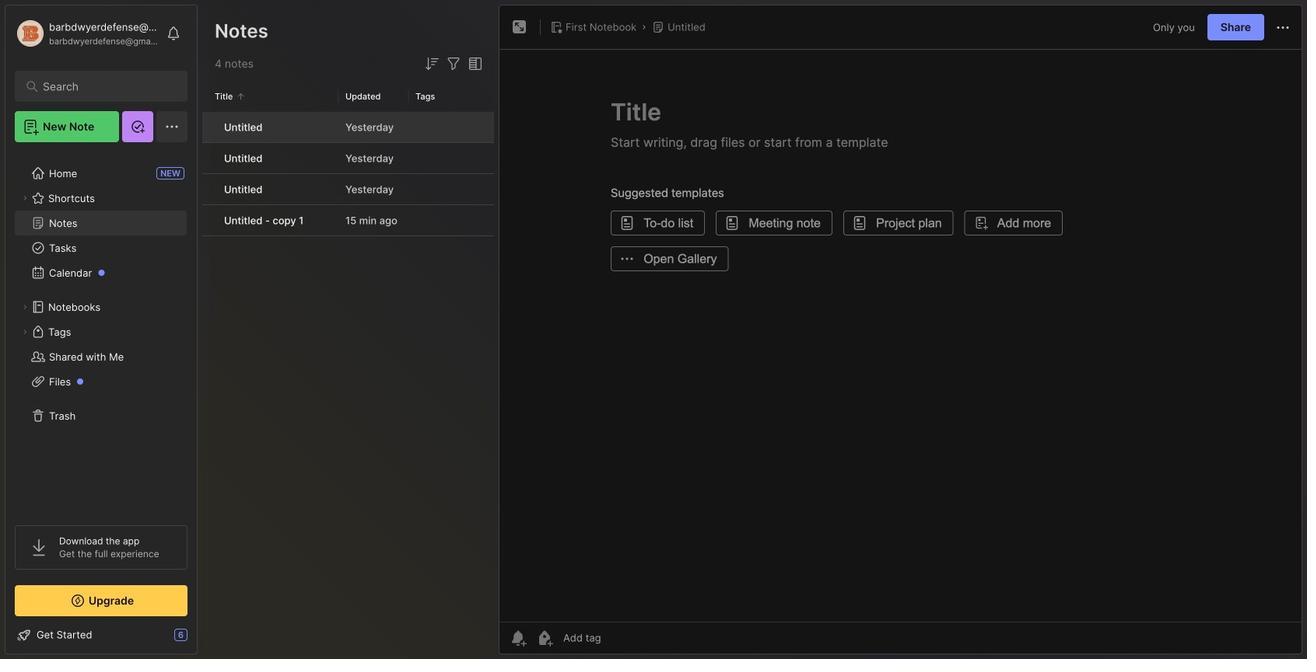 Task type: vqa. For each thing, say whether or not it's contained in the screenshot.
17
no



Task type: locate. For each thing, give the bounding box(es) containing it.
expand note image
[[510, 18, 529, 37]]

add filters image
[[444, 54, 463, 73]]

note window element
[[499, 5, 1303, 659]]

main element
[[0, 0, 202, 660]]

tree inside main element
[[5, 152, 197, 512]]

click to collapse image
[[196, 631, 208, 650]]

cell
[[202, 112, 215, 142], [202, 143, 215, 174], [202, 174, 215, 205], [202, 205, 215, 236]]

row group
[[202, 112, 494, 237]]

expand notebooks image
[[20, 303, 30, 312]]

add tag image
[[535, 630, 554, 648]]

more actions image
[[1274, 18, 1293, 37]]

3 cell from the top
[[202, 174, 215, 205]]

none search field inside main element
[[43, 77, 167, 96]]

Account field
[[15, 18, 159, 49]]

tree
[[5, 152, 197, 512]]

4 cell from the top
[[202, 205, 215, 236]]

expand tags image
[[20, 328, 30, 337]]

None search field
[[43, 77, 167, 96]]



Task type: describe. For each thing, give the bounding box(es) containing it.
Sort options field
[[423, 54, 441, 73]]

Search text field
[[43, 79, 167, 94]]

add a reminder image
[[509, 630, 528, 648]]

Help and Learning task checklist field
[[5, 623, 197, 648]]

More actions field
[[1274, 17, 1293, 37]]

Add filters field
[[444, 54, 463, 73]]

View options field
[[463, 54, 485, 73]]

2 cell from the top
[[202, 143, 215, 174]]

1 cell from the top
[[202, 112, 215, 142]]

Note Editor text field
[[500, 49, 1302, 623]]

Add tag field
[[562, 632, 679, 645]]



